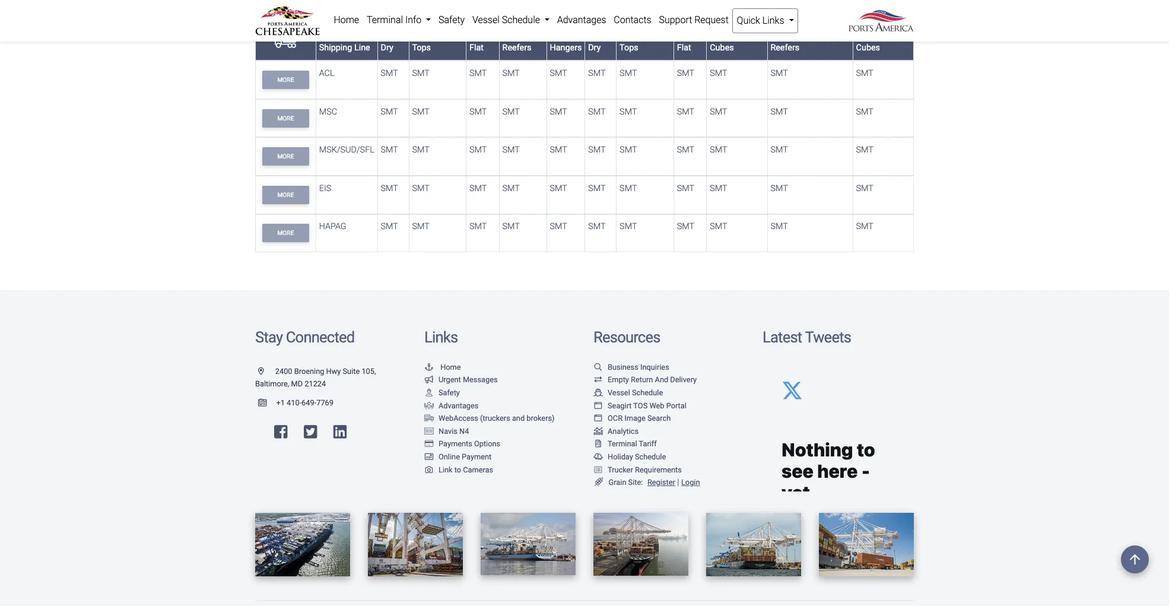 Task type: vqa. For each thing, say whether or not it's contained in the screenshot.
'The' within the The Seagirt main gate will be extended to 5:30 PM on Wednesday, October 18th.  No exports or reefers during extended hours.
no



Task type: describe. For each thing, give the bounding box(es) containing it.
trucker requirements link
[[594, 465, 682, 474]]

payment
[[462, 452, 492, 461]]

high for 45' high cubes
[[870, 30, 887, 40]]

login
[[682, 478, 700, 487]]

seagirt tos web portal link
[[594, 401, 687, 410]]

2400 broening hwy suite 105, baltimore, md 21224 link
[[255, 367, 376, 388]]

image
[[625, 414, 646, 423]]

high for 40' high cube reefers
[[784, 30, 802, 40]]

cubes for 40'
[[710, 43, 734, 53]]

credit card front image
[[424, 454, 434, 461]]

empty
[[608, 375, 629, 384]]

analytics link
[[594, 427, 639, 436]]

business inquiries link
[[594, 363, 670, 371]]

40' for 40' high cubes
[[710, 30, 721, 40]]

45' high cubes
[[856, 30, 887, 53]]

connected
[[286, 328, 355, 346]]

tariff
[[639, 440, 657, 448]]

+1 410-649-7769 link
[[255, 398, 334, 407]]

bells image
[[594, 454, 603, 461]]

exchange image
[[594, 377, 603, 384]]

analytics image
[[594, 428, 603, 436]]

msk/sud/sfl
[[319, 145, 375, 155]]

twitter square image
[[304, 424, 317, 439]]

reefers inside 40' high cube reefers
[[771, 43, 800, 53]]

cube
[[804, 30, 823, 40]]

browser image for seagirt
[[594, 402, 603, 410]]

20' for 20' open tops
[[412, 30, 423, 40]]

410-
[[287, 398, 302, 407]]

0 horizontal spatial advantages link
[[424, 401, 479, 410]]

ocr image search link
[[594, 414, 671, 423]]

business
[[608, 363, 639, 371]]

requirements
[[635, 465, 682, 474]]

business inquiries
[[608, 363, 670, 371]]

grain site: register | login
[[609, 477, 700, 488]]

20' dry
[[381, 30, 393, 53]]

flat for 40' flat
[[677, 43, 691, 53]]

options
[[474, 440, 501, 448]]

flat for 20' flat
[[470, 43, 484, 53]]

hwy
[[326, 367, 341, 376]]

analytics
[[608, 427, 639, 436]]

shipping line
[[319, 43, 370, 53]]

register link
[[645, 478, 675, 487]]

empty return and delivery
[[608, 375, 697, 384]]

hapag
[[319, 222, 347, 232]]

40' high cube reefers
[[771, 30, 823, 53]]

contacts
[[614, 14, 652, 26]]

wheat image
[[594, 478, 604, 487]]

0 horizontal spatial home
[[334, 14, 359, 26]]

hangers
[[550, 43, 582, 53]]

home link for urgent messages link on the bottom left
[[424, 363, 461, 371]]

1 safety from the top
[[439, 14, 465, 26]]

1 horizontal spatial vessel schedule
[[608, 388, 663, 397]]

browser image for ocr
[[594, 415, 603, 423]]

0 horizontal spatial advantages
[[439, 401, 479, 410]]

seagirt
[[608, 401, 632, 410]]

web
[[650, 401, 665, 410]]

tos
[[634, 401, 648, 410]]

inquiries
[[641, 363, 670, 371]]

40' for 40' flat
[[677, 30, 688, 40]]

2400
[[275, 367, 292, 376]]

stay connected
[[255, 328, 355, 346]]

login link
[[682, 478, 700, 487]]

search image
[[594, 364, 603, 371]]

to
[[455, 465, 461, 474]]

20' open tops
[[412, 30, 445, 53]]

support request link
[[655, 8, 733, 32]]

stay
[[255, 328, 283, 346]]

terminal for terminal tariff
[[608, 440, 637, 448]]

camera image
[[424, 466, 434, 474]]

webaccess (truckers and brokers)
[[439, 414, 555, 423]]

n4
[[460, 427, 469, 436]]

link to cameras link
[[424, 465, 493, 474]]

file invoice image
[[594, 441, 603, 448]]

trucker requirements
[[608, 465, 682, 474]]

+1
[[276, 398, 285, 407]]

40' open tops
[[620, 30, 653, 53]]

grain
[[609, 478, 627, 487]]

webaccess
[[439, 414, 478, 423]]

holiday schedule
[[608, 452, 666, 461]]

msc
[[319, 107, 337, 117]]

return
[[631, 375, 653, 384]]

trucker
[[608, 465, 633, 474]]

urgent messages link
[[424, 375, 498, 384]]

user hard hat image
[[424, 389, 434, 397]]

brokers)
[[527, 414, 555, 423]]

7769
[[317, 398, 334, 407]]

webaccess (truckers and brokers) link
[[424, 414, 555, 423]]

0 horizontal spatial vessel schedule link
[[469, 8, 554, 32]]

0 horizontal spatial vessel schedule
[[473, 14, 543, 26]]

latest tweets
[[763, 328, 851, 346]]

|
[[678, 477, 679, 488]]

map marker alt image
[[258, 368, 273, 376]]

hand receiving image
[[424, 402, 434, 410]]

40' flat
[[677, 30, 691, 53]]

(truckers
[[480, 414, 510, 423]]

quick links
[[737, 15, 787, 26]]

and
[[512, 414, 525, 423]]

seagirt tos web portal
[[608, 401, 687, 410]]



Task type: locate. For each thing, give the bounding box(es) containing it.
1 20' from the left
[[381, 30, 392, 40]]

advantages up 40' dry
[[557, 14, 606, 26]]

1 tops from the left
[[412, 43, 431, 53]]

vessel
[[473, 14, 500, 26], [608, 388, 630, 397]]

home
[[334, 14, 359, 26], [441, 363, 461, 371]]

21224
[[305, 380, 326, 388]]

0 horizontal spatial home link
[[330, 8, 363, 32]]

1 horizontal spatial vessel
[[608, 388, 630, 397]]

40' inside '40' open tops'
[[620, 30, 631, 40]]

40' down contacts
[[620, 30, 631, 40]]

register
[[648, 478, 675, 487]]

home link up shipping line at the top left of the page
[[330, 8, 363, 32]]

site:
[[628, 478, 643, 487]]

2 cubes from the left
[[856, 43, 880, 53]]

20' reefers
[[503, 30, 532, 53]]

1 browser image from the top
[[594, 402, 603, 410]]

browser image inside seagirt tos web portal link
[[594, 402, 603, 410]]

suite
[[343, 367, 360, 376]]

1 horizontal spatial vessel schedule link
[[594, 388, 663, 397]]

vessel down empty on the right of the page
[[608, 388, 630, 397]]

45'
[[856, 30, 868, 40]]

1 horizontal spatial tops
[[620, 43, 639, 53]]

0 horizontal spatial reefers
[[503, 43, 532, 53]]

safety link
[[435, 8, 469, 32], [424, 388, 460, 397]]

links
[[763, 15, 785, 26], [424, 328, 458, 346]]

open
[[425, 30, 445, 40], [633, 30, 653, 40]]

dry for 20' dry
[[381, 43, 393, 53]]

reefers right 20' flat
[[503, 43, 532, 53]]

tops inside '40' open tops'
[[620, 43, 639, 53]]

terminal tariff link
[[594, 440, 657, 448]]

latest
[[763, 328, 802, 346]]

links up 'anchor' image
[[424, 328, 458, 346]]

3 20' from the left
[[470, 30, 481, 40]]

contacts link
[[610, 8, 655, 32]]

0 vertical spatial safety
[[439, 14, 465, 26]]

1 open from the left
[[425, 30, 445, 40]]

info
[[405, 14, 422, 26]]

40' for 40' high cube reefers
[[771, 30, 782, 40]]

link
[[439, 465, 453, 474]]

0 vertical spatial links
[[763, 15, 785, 26]]

cubes down 45'
[[856, 43, 880, 53]]

broening
[[294, 367, 324, 376]]

1 horizontal spatial advantages link
[[554, 8, 610, 32]]

empty return and delivery link
[[594, 375, 697, 384]]

1 cubes from the left
[[710, 43, 734, 53]]

quick
[[737, 15, 760, 26]]

3 40' from the left
[[677, 30, 688, 40]]

2 vertical spatial schedule
[[635, 452, 666, 461]]

online payment link
[[424, 452, 492, 461]]

high for 40' high cubes
[[723, 30, 741, 40]]

vessel schedule
[[473, 14, 543, 26], [608, 388, 663, 397]]

0 horizontal spatial flat
[[470, 43, 484, 53]]

support request
[[659, 14, 729, 26]]

40' for 40' dry
[[588, 30, 600, 40]]

terminal info link
[[363, 8, 435, 32]]

truck container image
[[424, 415, 434, 423]]

browser image inside ocr image search link
[[594, 415, 603, 423]]

20' inside 20' reefers
[[503, 30, 514, 40]]

cubes inside 45' high cubes
[[856, 43, 880, 53]]

shipping
[[319, 43, 352, 53]]

0 vertical spatial home
[[334, 14, 359, 26]]

105,
[[362, 367, 376, 376]]

home up shipping line at the top left of the page
[[334, 14, 359, 26]]

20' inside 20' open tops
[[412, 30, 423, 40]]

1 reefers from the left
[[503, 43, 532, 53]]

0 horizontal spatial open
[[425, 30, 445, 40]]

high down quick
[[723, 30, 741, 40]]

open down contacts
[[633, 30, 653, 40]]

20' for 20' reefers
[[503, 30, 514, 40]]

0 horizontal spatial dry
[[381, 43, 393, 53]]

safety link for terminal info link
[[435, 8, 469, 32]]

safety up 20' open tops
[[439, 14, 465, 26]]

20' for 20' flat
[[470, 30, 481, 40]]

md
[[291, 380, 303, 388]]

vessel schedule up 20' reefers
[[473, 14, 543, 26]]

terminal for terminal info
[[367, 14, 403, 26]]

bullhorn image
[[424, 377, 434, 384]]

0 vertical spatial vessel schedule
[[473, 14, 543, 26]]

list alt image
[[594, 466, 603, 474]]

cameras
[[463, 465, 493, 474]]

open for 20' open tops
[[425, 30, 445, 40]]

baltimore,
[[255, 380, 289, 388]]

vessel schedule up seagirt tos web portal link
[[608, 388, 663, 397]]

20' for 20' dry
[[381, 30, 392, 40]]

0 vertical spatial safety link
[[435, 8, 469, 32]]

40' inside 40' flat
[[677, 30, 688, 40]]

ocr
[[608, 414, 623, 423]]

tops
[[412, 43, 431, 53], [620, 43, 639, 53]]

container storage image
[[424, 428, 434, 436]]

1 high from the left
[[723, 30, 741, 40]]

cubes
[[710, 43, 734, 53], [856, 43, 880, 53]]

1 horizontal spatial reefers
[[771, 43, 800, 53]]

20' inside 20' flat
[[470, 30, 481, 40]]

40' inside 40' high cube reefers
[[771, 30, 782, 40]]

40' for 40' open tops
[[620, 30, 631, 40]]

0 horizontal spatial cubes
[[710, 43, 734, 53]]

0 vertical spatial vessel schedule link
[[469, 8, 554, 32]]

messages
[[463, 375, 498, 384]]

dry for 40' dry
[[588, 43, 601, 53]]

ocr image search
[[608, 414, 671, 423]]

2 browser image from the top
[[594, 415, 603, 423]]

3 high from the left
[[870, 30, 887, 40]]

home link for terminal info link
[[330, 8, 363, 32]]

tweets
[[805, 328, 851, 346]]

+1 410-649-7769
[[276, 398, 334, 407]]

40' down support
[[677, 30, 688, 40]]

payments
[[439, 440, 472, 448]]

20' left 20' reefers
[[470, 30, 481, 40]]

advantages up webaccess
[[439, 401, 479, 410]]

0 horizontal spatial vessel
[[473, 14, 500, 26]]

open left 20' flat
[[425, 30, 445, 40]]

1 horizontal spatial cubes
[[856, 43, 880, 53]]

2400 broening hwy suite 105, baltimore, md 21224
[[255, 367, 376, 388]]

1 flat from the left
[[470, 43, 484, 53]]

portal
[[667, 401, 687, 410]]

1 vertical spatial vessel
[[608, 388, 630, 397]]

2 40' from the left
[[620, 30, 631, 40]]

20' right 20' flat
[[503, 30, 514, 40]]

1 horizontal spatial home
[[441, 363, 461, 371]]

1 vertical spatial vessel schedule link
[[594, 388, 663, 397]]

0 horizontal spatial links
[[424, 328, 458, 346]]

high inside 40' high cube reefers
[[784, 30, 802, 40]]

dry right line
[[381, 43, 393, 53]]

1 vertical spatial terminal
[[608, 440, 637, 448]]

20'
[[381, 30, 392, 40], [412, 30, 423, 40], [470, 30, 481, 40], [503, 30, 514, 40]]

2 high from the left
[[784, 30, 802, 40]]

40'
[[588, 30, 600, 40], [620, 30, 631, 40], [677, 30, 688, 40], [710, 30, 721, 40], [771, 30, 782, 40]]

1 vertical spatial links
[[424, 328, 458, 346]]

open inside '40' open tops'
[[633, 30, 653, 40]]

facebook square image
[[274, 424, 288, 439]]

20' inside 20' dry
[[381, 30, 392, 40]]

2 dry from the left
[[588, 43, 601, 53]]

0 vertical spatial vessel
[[473, 14, 500, 26]]

1 horizontal spatial home link
[[424, 363, 461, 371]]

high right 45'
[[870, 30, 887, 40]]

1 horizontal spatial flat
[[677, 43, 691, 53]]

2 horizontal spatial high
[[870, 30, 887, 40]]

tops for 20'
[[412, 43, 431, 53]]

browser image up analytics icon
[[594, 415, 603, 423]]

go to top image
[[1121, 546, 1149, 573]]

0 horizontal spatial terminal
[[367, 14, 403, 26]]

1 vertical spatial home link
[[424, 363, 461, 371]]

dry right the hangers
[[588, 43, 601, 53]]

1 horizontal spatial open
[[633, 30, 653, 40]]

1 horizontal spatial dry
[[588, 43, 601, 53]]

quick links link
[[733, 8, 798, 33]]

0 vertical spatial terminal
[[367, 14, 403, 26]]

eis
[[319, 183, 331, 193]]

tops for 40'
[[620, 43, 639, 53]]

high left cube
[[784, 30, 802, 40]]

schedule up 20' reefers
[[502, 14, 540, 26]]

0 horizontal spatial high
[[723, 30, 741, 40]]

2 reefers from the left
[[771, 43, 800, 53]]

1 horizontal spatial high
[[784, 30, 802, 40]]

safety
[[439, 14, 465, 26], [439, 388, 460, 397]]

high inside 40' high cubes
[[723, 30, 741, 40]]

payments options link
[[424, 440, 501, 448]]

line
[[354, 43, 370, 53]]

terminal up 20' dry
[[367, 14, 403, 26]]

cubes for 45'
[[856, 43, 880, 53]]

40' down quick links
[[771, 30, 782, 40]]

1 horizontal spatial terminal
[[608, 440, 637, 448]]

2 open from the left
[[633, 30, 653, 40]]

credit card image
[[424, 441, 434, 448]]

terminal down analytics at right bottom
[[608, 440, 637, 448]]

schedule up seagirt tos web portal
[[632, 388, 663, 397]]

urgent messages
[[439, 375, 498, 384]]

advantages
[[557, 14, 606, 26], [439, 401, 479, 410]]

navis n4
[[439, 427, 469, 436]]

40' left the contacts link
[[588, 30, 600, 40]]

links right quick
[[763, 15, 785, 26]]

navis
[[439, 427, 458, 436]]

0 horizontal spatial tops
[[412, 43, 431, 53]]

1 horizontal spatial advantages
[[557, 14, 606, 26]]

schedule down tariff
[[635, 452, 666, 461]]

40' inside 40' dry
[[588, 30, 600, 40]]

anchor image
[[424, 364, 434, 371]]

4 20' from the left
[[503, 30, 514, 40]]

reefers down quick links link
[[771, 43, 800, 53]]

20' down info
[[412, 30, 423, 40]]

1 40' from the left
[[588, 30, 600, 40]]

open inside 20' open tops
[[425, 30, 445, 40]]

0 vertical spatial schedule
[[502, 14, 540, 26]]

40' down request
[[710, 30, 721, 40]]

reefers
[[503, 43, 532, 53], [771, 43, 800, 53]]

dry
[[381, 43, 393, 53], [588, 43, 601, 53]]

tops inside 20' open tops
[[412, 43, 431, 53]]

payments options
[[439, 440, 501, 448]]

holiday
[[608, 452, 633, 461]]

terminal
[[367, 14, 403, 26], [608, 440, 637, 448]]

resources
[[594, 328, 661, 346]]

high inside 45' high cubes
[[870, 30, 887, 40]]

1 vertical spatial advantages link
[[424, 401, 479, 410]]

1 vertical spatial safety
[[439, 388, 460, 397]]

flat down support
[[677, 43, 691, 53]]

tops down info
[[412, 43, 431, 53]]

safety down urgent
[[439, 388, 460, 397]]

40' inside 40' high cubes
[[710, 30, 721, 40]]

5 40' from the left
[[771, 30, 782, 40]]

schedule for holiday schedule link
[[635, 452, 666, 461]]

safety link for urgent messages link on the bottom left
[[424, 388, 460, 397]]

1 dry from the left
[[381, 43, 393, 53]]

1 vertical spatial schedule
[[632, 388, 663, 397]]

40' dry
[[588, 30, 601, 53]]

advantages link up the hangers
[[554, 8, 610, 32]]

cubes inside 40' high cubes
[[710, 43, 734, 53]]

20' flat
[[470, 30, 484, 53]]

20' down terminal info
[[381, 30, 392, 40]]

safety link left 20' flat
[[435, 8, 469, 32]]

0 vertical spatial advantages
[[557, 14, 606, 26]]

tops down the contacts link
[[620, 43, 639, 53]]

safety link down urgent
[[424, 388, 460, 397]]

2 20' from the left
[[412, 30, 423, 40]]

delivery
[[670, 375, 697, 384]]

0 vertical spatial home link
[[330, 8, 363, 32]]

request
[[695, 14, 729, 26]]

0 vertical spatial advantages link
[[554, 8, 610, 32]]

support
[[659, 14, 692, 26]]

0 vertical spatial browser image
[[594, 402, 603, 410]]

advantages link up webaccess
[[424, 401, 479, 410]]

cubes down request
[[710, 43, 734, 53]]

urgent
[[439, 375, 461, 384]]

browser image
[[594, 402, 603, 410], [594, 415, 603, 423]]

1 vertical spatial home
[[441, 363, 461, 371]]

1 vertical spatial vessel schedule
[[608, 388, 663, 397]]

linkedin image
[[334, 424, 347, 439]]

1 vertical spatial browser image
[[594, 415, 603, 423]]

phone office image
[[258, 400, 276, 407]]

and
[[655, 375, 669, 384]]

advantages link
[[554, 8, 610, 32], [424, 401, 479, 410]]

browser image down ship icon
[[594, 402, 603, 410]]

1 horizontal spatial links
[[763, 15, 785, 26]]

2 tops from the left
[[620, 43, 639, 53]]

open for 40' open tops
[[633, 30, 653, 40]]

40' high cubes
[[710, 30, 741, 53]]

ship image
[[594, 389, 603, 397]]

online
[[439, 452, 460, 461]]

2 flat from the left
[[677, 43, 691, 53]]

1 vertical spatial advantages
[[439, 401, 479, 410]]

home link up urgent
[[424, 363, 461, 371]]

flat left 20' reefers
[[470, 43, 484, 53]]

online payment
[[439, 452, 492, 461]]

2 safety from the top
[[439, 388, 460, 397]]

navis n4 link
[[424, 427, 469, 436]]

1 vertical spatial safety link
[[424, 388, 460, 397]]

home up urgent
[[441, 363, 461, 371]]

vessel up 20' flat
[[473, 14, 500, 26]]

4 40' from the left
[[710, 30, 721, 40]]

schedule for right vessel schedule link
[[632, 388, 663, 397]]



